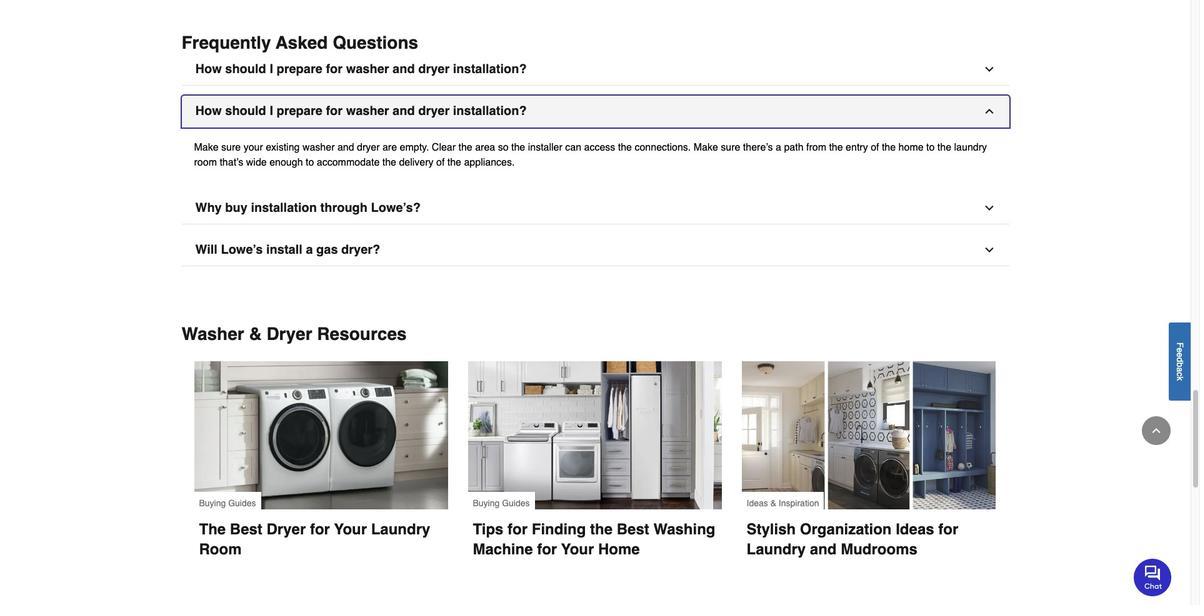 Task type: describe. For each thing, give the bounding box(es) containing it.
buying guides for the
[[199, 498, 256, 508]]

a white washer and dryer in a laundry room with white cabinetry, walls and shelving. image
[[194, 361, 448, 509]]

stylish organization ideas for laundry and mudrooms
[[747, 521, 963, 558]]

2 make from the left
[[694, 142, 719, 153]]

2 how from the top
[[195, 104, 222, 118]]

guides for for
[[502, 498, 530, 508]]

why buy installation through lowe's?
[[195, 200, 421, 215]]

guides for best
[[228, 498, 256, 508]]

1 prepare from the top
[[277, 62, 323, 76]]

f
[[1176, 342, 1186, 348]]

washer for 1st how should i prepare for washer and dryer installation? button from the top
[[346, 62, 389, 76]]

a inside make sure your existing washer and dryer are empty. clear the area so the installer can access the connections. make sure there's a path from the entry of the home to the laundry room that's wide enough to accommodate the delivery of the appliances.
[[776, 142, 782, 153]]

connections.
[[635, 142, 691, 153]]

access
[[584, 142, 616, 153]]

gas
[[317, 242, 338, 257]]

c
[[1176, 372, 1186, 376]]

for inside stylish organization ideas for laundry and mudrooms
[[939, 521, 959, 538]]

why
[[195, 200, 222, 215]]

make sure your existing washer and dryer are empty. clear the area so the installer can access the connections. make sure there's a path from the entry of the home to the laundry room that's wide enough to accommodate the delivery of the appliances.
[[194, 142, 988, 168]]

1 i from the top
[[270, 62, 273, 76]]

the left area
[[459, 142, 473, 153]]

there's
[[744, 142, 773, 153]]

the right so
[[512, 142, 526, 153]]

install
[[266, 242, 303, 257]]

2 horizontal spatial a
[[1176, 367, 1186, 372]]

your inside tips for finding the best washing machine for your home
[[561, 541, 594, 558]]

washing
[[654, 521, 716, 538]]

2 how should i prepare for washer and dryer installation? from the top
[[195, 104, 527, 118]]

dryer inside make sure your existing washer and dryer are empty. clear the area so the installer can access the connections. make sure there's a path from the entry of the home to the laundry room that's wide enough to accommodate the delivery of the appliances.
[[357, 142, 380, 153]]

f e e d b a c k
[[1176, 342, 1186, 381]]

stylish
[[747, 521, 796, 538]]

tips for finding the best washing machine for your home
[[473, 521, 720, 558]]

organization
[[800, 521, 892, 538]]

1 make from the left
[[194, 142, 219, 153]]

inspiration
[[779, 498, 820, 508]]

chevron down image for dryer?
[[983, 244, 996, 256]]

1 how should i prepare for washer and dryer installation? from the top
[[195, 62, 527, 76]]

through
[[321, 200, 368, 215]]

1 sure from the left
[[221, 142, 241, 153]]

washer
[[182, 324, 244, 344]]

best inside tips for finding the best washing machine for your home
[[617, 521, 650, 538]]

the right access
[[618, 142, 632, 153]]

0 vertical spatial to
[[927, 142, 935, 153]]

the left laundry
[[938, 142, 952, 153]]

finding
[[532, 521, 586, 538]]

2 how should i prepare for washer and dryer installation? button from the top
[[182, 95, 1010, 127]]

accommodate
[[317, 157, 380, 168]]

so
[[498, 142, 509, 153]]

a cream laundry room, a modern farmhouse laundry room and a blue mudroom with storage lockers. image
[[742, 361, 996, 509]]

2 e from the top
[[1176, 353, 1186, 357]]

asked
[[276, 32, 328, 52]]

the inside tips for finding the best washing machine for your home
[[590, 521, 613, 538]]

chevron down image for washer
[[983, 63, 996, 75]]

buy
[[225, 200, 248, 215]]

2 installation? from the top
[[453, 104, 527, 118]]

home
[[899, 142, 924, 153]]

resources
[[317, 324, 407, 344]]

0 vertical spatial of
[[871, 142, 880, 153]]

for inside the best dryer for your laundry room
[[310, 521, 330, 538]]

d
[[1176, 357, 1186, 362]]

the right from
[[830, 142, 844, 153]]

1 how from the top
[[195, 62, 222, 76]]

installation
[[251, 200, 317, 215]]

scroll to top element
[[1143, 417, 1171, 445]]

can
[[566, 142, 582, 153]]



Task type: locate. For each thing, give the bounding box(es) containing it.
should down frequently
[[225, 62, 266, 76]]

and up 'empty.'
[[393, 104, 415, 118]]

buying guides up "the"
[[199, 498, 256, 508]]

1 horizontal spatial make
[[694, 142, 719, 153]]

0 vertical spatial a
[[776, 142, 782, 153]]

how should i prepare for washer and dryer installation? button
[[182, 53, 1010, 85], [182, 95, 1010, 127]]

2 sure from the left
[[721, 142, 741, 153]]

washer down questions at the left
[[346, 62, 389, 76]]

1 guides from the left
[[228, 498, 256, 508]]

of
[[871, 142, 880, 153], [437, 157, 445, 168]]

sure up that's
[[221, 142, 241, 153]]

2 buying guides from the left
[[473, 498, 530, 508]]

how should i prepare for washer and dryer installation? up are
[[195, 104, 527, 118]]

1 vertical spatial ideas
[[896, 521, 935, 538]]

the down are
[[383, 157, 397, 168]]

home
[[599, 541, 640, 558]]

that's
[[220, 157, 244, 168]]

2 dryer from the top
[[267, 521, 306, 538]]

how up the room
[[195, 104, 222, 118]]

guides up tips
[[502, 498, 530, 508]]

should
[[225, 62, 266, 76], [225, 104, 266, 118]]

2 vertical spatial a
[[1176, 367, 1186, 372]]

2 chevron down image from the top
[[983, 202, 996, 214]]

washer up accommodate
[[303, 142, 335, 153]]

2 guides from the left
[[502, 498, 530, 508]]

0 vertical spatial how should i prepare for washer and dryer installation? button
[[182, 53, 1010, 85]]

best inside the best dryer for your laundry room
[[230, 521, 263, 538]]

1 horizontal spatial of
[[871, 142, 880, 153]]

path
[[785, 142, 804, 153]]

buying up tips
[[473, 498, 500, 508]]

1 horizontal spatial laundry
[[747, 541, 806, 558]]

e up d
[[1176, 348, 1186, 353]]

1 vertical spatial &
[[771, 498, 777, 508]]

to right home
[[927, 142, 935, 153]]

1 vertical spatial installation?
[[453, 104, 527, 118]]

how should i prepare for washer and dryer installation?
[[195, 62, 527, 76], [195, 104, 527, 118]]

ideas & inspiration
[[747, 498, 820, 508]]

1 vertical spatial laundry
[[747, 541, 806, 558]]

0 horizontal spatial to
[[306, 157, 314, 168]]

2 vertical spatial chevron down image
[[983, 244, 996, 256]]

washer
[[346, 62, 389, 76], [346, 104, 389, 118], [303, 142, 335, 153]]

laundry
[[371, 521, 431, 538], [747, 541, 806, 558]]

to
[[927, 142, 935, 153], [306, 157, 314, 168]]

dryer for best
[[267, 521, 306, 538]]

b
[[1176, 362, 1186, 367]]

enough
[[270, 157, 303, 168]]

1 vertical spatial dryer
[[419, 104, 450, 118]]

will lowe's install a gas dryer? button
[[182, 234, 1010, 266]]

buying
[[199, 498, 226, 508], [473, 498, 500, 508]]

empty.
[[400, 142, 429, 153]]

make right connections.
[[694, 142, 719, 153]]

and inside stylish organization ideas for laundry and mudrooms
[[810, 541, 837, 558]]

lowe's?
[[371, 200, 421, 215]]

1 vertical spatial how
[[195, 104, 222, 118]]

chevron down image inside 'will lowe's install a gas dryer?' button
[[983, 244, 996, 256]]

a white washer and dryer in a laundry room with white cabinets, wicker baskets, towels and clothes. image
[[468, 361, 722, 509]]

0 horizontal spatial &
[[249, 324, 262, 344]]

your
[[244, 142, 263, 153]]

the left home
[[882, 142, 896, 153]]

guides up the room at left bottom
[[228, 498, 256, 508]]

1 horizontal spatial sure
[[721, 142, 741, 153]]

2 buying from the left
[[473, 498, 500, 508]]

2 vertical spatial dryer
[[357, 142, 380, 153]]

0 horizontal spatial buying
[[199, 498, 226, 508]]

0 vertical spatial washer
[[346, 62, 389, 76]]

&
[[249, 324, 262, 344], [771, 498, 777, 508]]

0 vertical spatial how
[[195, 62, 222, 76]]

installation?
[[453, 62, 527, 76], [453, 104, 527, 118]]

machine
[[473, 541, 533, 558]]

your
[[334, 521, 367, 538], [561, 541, 594, 558]]

2 should from the top
[[225, 104, 266, 118]]

& left inspiration
[[771, 498, 777, 508]]

area
[[475, 142, 495, 153]]

1 chevron down image from the top
[[983, 63, 996, 75]]

1 horizontal spatial best
[[617, 521, 650, 538]]

1 best from the left
[[230, 521, 263, 538]]

how
[[195, 62, 222, 76], [195, 104, 222, 118]]

how should i prepare for washer and dryer installation? down questions at the left
[[195, 62, 527, 76]]

clear
[[432, 142, 456, 153]]

chevron down image
[[983, 63, 996, 75], [983, 202, 996, 214], [983, 244, 996, 256]]

1 e from the top
[[1176, 348, 1186, 353]]

& for ideas
[[771, 498, 777, 508]]

1 buying from the left
[[199, 498, 226, 508]]

chat invite button image
[[1135, 558, 1173, 596]]

1 horizontal spatial a
[[776, 142, 782, 153]]

washer for 2nd how should i prepare for washer and dryer installation? button from the top of the page
[[346, 104, 389, 118]]

dryer inside the best dryer for your laundry room
[[267, 521, 306, 538]]

make up the room
[[194, 142, 219, 153]]

0 vertical spatial how should i prepare for washer and dryer installation?
[[195, 62, 527, 76]]

should up your
[[225, 104, 266, 118]]

3 chevron down image from the top
[[983, 244, 996, 256]]

to right enough
[[306, 157, 314, 168]]

0 horizontal spatial sure
[[221, 142, 241, 153]]

a up k
[[1176, 367, 1186, 372]]

0 vertical spatial chevron down image
[[983, 63, 996, 75]]

1 vertical spatial i
[[270, 104, 273, 118]]

buying up "the"
[[199, 498, 226, 508]]

buying guides
[[199, 498, 256, 508], [473, 498, 530, 508]]

the down clear
[[448, 157, 462, 168]]

dryer
[[419, 62, 450, 76], [419, 104, 450, 118], [357, 142, 380, 153]]

best up home
[[617, 521, 650, 538]]

room
[[199, 541, 242, 558]]

2 i from the top
[[270, 104, 273, 118]]

0 vertical spatial your
[[334, 521, 367, 538]]

the
[[199, 521, 226, 538]]

1 vertical spatial your
[[561, 541, 594, 558]]

how down frequently
[[195, 62, 222, 76]]

0 horizontal spatial buying guides
[[199, 498, 256, 508]]

1 vertical spatial how should i prepare for washer and dryer installation?
[[195, 104, 527, 118]]

installer
[[528, 142, 563, 153]]

1 vertical spatial washer
[[346, 104, 389, 118]]

dryer?
[[342, 242, 380, 257]]

1 should from the top
[[225, 62, 266, 76]]

1 vertical spatial how should i prepare for washer and dryer installation? button
[[182, 95, 1010, 127]]

frequently
[[182, 32, 271, 52]]

0 horizontal spatial make
[[194, 142, 219, 153]]

make
[[194, 142, 219, 153], [694, 142, 719, 153]]

a
[[776, 142, 782, 153], [306, 242, 313, 257], [1176, 367, 1186, 372]]

and up accommodate
[[338, 142, 354, 153]]

0 horizontal spatial best
[[230, 521, 263, 538]]

chevron up image
[[983, 105, 996, 117]]

frequently asked questions
[[182, 32, 418, 52]]

why buy installation through lowe's? button
[[182, 192, 1010, 224]]

prepare up 'existing'
[[277, 104, 323, 118]]

delivery
[[399, 157, 434, 168]]

laundry
[[955, 142, 988, 153]]

room
[[194, 157, 217, 168]]

for
[[326, 62, 343, 76], [326, 104, 343, 118], [310, 521, 330, 538], [508, 521, 528, 538], [939, 521, 959, 538], [537, 541, 557, 558]]

the up home
[[590, 521, 613, 538]]

i
[[270, 62, 273, 76], [270, 104, 273, 118]]

1 installation? from the top
[[453, 62, 527, 76]]

entry
[[846, 142, 869, 153]]

and
[[393, 62, 415, 76], [393, 104, 415, 118], [338, 142, 354, 153], [810, 541, 837, 558]]

dryer for &
[[267, 324, 312, 344]]

2 vertical spatial washer
[[303, 142, 335, 153]]

1 dryer from the top
[[267, 324, 312, 344]]

existing
[[266, 142, 300, 153]]

will
[[195, 242, 218, 257]]

0 vertical spatial ideas
[[747, 498, 769, 508]]

of down clear
[[437, 157, 445, 168]]

1 vertical spatial prepare
[[277, 104, 323, 118]]

k
[[1176, 376, 1186, 381]]

1 vertical spatial a
[[306, 242, 313, 257]]

1 how should i prepare for washer and dryer installation? button from the top
[[182, 53, 1010, 85]]

1 horizontal spatial your
[[561, 541, 594, 558]]

1 horizontal spatial to
[[927, 142, 935, 153]]

buying for tips
[[473, 498, 500, 508]]

of right entry
[[871, 142, 880, 153]]

tips
[[473, 521, 504, 538]]

1 vertical spatial of
[[437, 157, 445, 168]]

e
[[1176, 348, 1186, 353], [1176, 353, 1186, 357]]

mudrooms
[[841, 541, 918, 558]]

questions
[[333, 32, 418, 52]]

0 vertical spatial should
[[225, 62, 266, 76]]

e up b
[[1176, 353, 1186, 357]]

the best dryer for your laundry room
[[199, 521, 435, 558]]

1 vertical spatial dryer
[[267, 521, 306, 538]]

0 vertical spatial &
[[249, 324, 262, 344]]

0 vertical spatial dryer
[[267, 324, 312, 344]]

lowe's
[[221, 242, 263, 257]]

buying for the
[[199, 498, 226, 508]]

laundry inside stylish organization ideas for laundry and mudrooms
[[747, 541, 806, 558]]

chevron down image inside why buy installation through lowe's? button
[[983, 202, 996, 214]]

appliances.
[[464, 157, 515, 168]]

0 horizontal spatial laundry
[[371, 521, 431, 538]]

laundry inside the best dryer for your laundry room
[[371, 521, 431, 538]]

best up the room at left bottom
[[230, 521, 263, 538]]

a left gas
[[306, 242, 313, 257]]

will lowe's install a gas dryer?
[[195, 242, 380, 257]]

0 vertical spatial installation?
[[453, 62, 527, 76]]

2 prepare from the top
[[277, 104, 323, 118]]

i down the frequently asked questions
[[270, 62, 273, 76]]

0 horizontal spatial a
[[306, 242, 313, 257]]

best
[[230, 521, 263, 538], [617, 521, 650, 538]]

wide
[[246, 157, 267, 168]]

ideas inside stylish organization ideas for laundry and mudrooms
[[896, 521, 935, 538]]

2 best from the left
[[617, 521, 650, 538]]

1 vertical spatial to
[[306, 157, 314, 168]]

f e e d b a c k button
[[1170, 322, 1191, 401]]

prepare down the frequently asked questions
[[277, 62, 323, 76]]

ideas up mudrooms
[[896, 521, 935, 538]]

a left path
[[776, 142, 782, 153]]

0 horizontal spatial ideas
[[747, 498, 769, 508]]

the
[[459, 142, 473, 153], [512, 142, 526, 153], [618, 142, 632, 153], [830, 142, 844, 153], [882, 142, 896, 153], [938, 142, 952, 153], [383, 157, 397, 168], [448, 157, 462, 168], [590, 521, 613, 538]]

0 horizontal spatial your
[[334, 521, 367, 538]]

buying guides up tips
[[473, 498, 530, 508]]

i up 'existing'
[[270, 104, 273, 118]]

0 vertical spatial i
[[270, 62, 273, 76]]

1 horizontal spatial buying guides
[[473, 498, 530, 508]]

0 horizontal spatial guides
[[228, 498, 256, 508]]

1 buying guides from the left
[[199, 498, 256, 508]]

1 horizontal spatial guides
[[502, 498, 530, 508]]

1 horizontal spatial &
[[771, 498, 777, 508]]

dryer
[[267, 324, 312, 344], [267, 521, 306, 538]]

and down questions at the left
[[393, 62, 415, 76]]

0 vertical spatial prepare
[[277, 62, 323, 76]]

your inside the best dryer for your laundry room
[[334, 521, 367, 538]]

and down organization
[[810, 541, 837, 558]]

washer & dryer resources
[[182, 324, 407, 344]]

from
[[807, 142, 827, 153]]

and inside make sure your existing washer and dryer are empty. clear the area so the installer can access the connections. make sure there's a path from the entry of the home to the laundry room that's wide enough to accommodate the delivery of the appliances.
[[338, 142, 354, 153]]

& for washer
[[249, 324, 262, 344]]

0 horizontal spatial of
[[437, 157, 445, 168]]

0 vertical spatial laundry
[[371, 521, 431, 538]]

chevron up image
[[1151, 425, 1163, 437]]

0 vertical spatial dryer
[[419, 62, 450, 76]]

1 vertical spatial chevron down image
[[983, 202, 996, 214]]

1 horizontal spatial buying
[[473, 498, 500, 508]]

washer inside make sure your existing washer and dryer are empty. clear the area so the installer can access the connections. make sure there's a path from the entry of the home to the laundry room that's wide enough to accommodate the delivery of the appliances.
[[303, 142, 335, 153]]

guides
[[228, 498, 256, 508], [502, 498, 530, 508]]

ideas
[[747, 498, 769, 508], [896, 521, 935, 538]]

washer up are
[[346, 104, 389, 118]]

prepare
[[277, 62, 323, 76], [277, 104, 323, 118]]

are
[[383, 142, 397, 153]]

1 horizontal spatial ideas
[[896, 521, 935, 538]]

ideas up stylish
[[747, 498, 769, 508]]

sure
[[221, 142, 241, 153], [721, 142, 741, 153]]

buying guides for tips
[[473, 498, 530, 508]]

sure left there's
[[721, 142, 741, 153]]

1 vertical spatial should
[[225, 104, 266, 118]]

& right washer
[[249, 324, 262, 344]]



Task type: vqa. For each thing, say whether or not it's contained in the screenshot.
the area
yes



